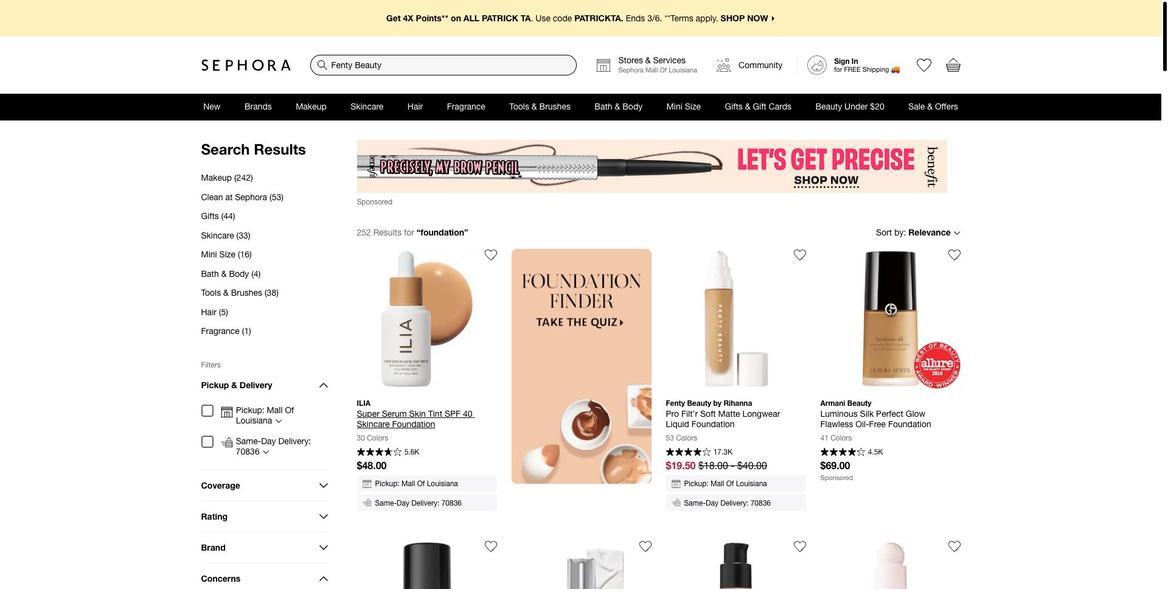 Task type: describe. For each thing, give the bounding box(es) containing it.
sign in to love armani beauty - luminous silk perfect glow flawless oil-free foundation image
[[949, 249, 961, 261]]

4.5k reviews element
[[869, 449, 884, 456]]

fenty beauty by rihanna - pro filt'r soft matte longwear liquid foundation image
[[666, 249, 806, 389]]

armani beauty - luminous silk perfect glow flawless oil-free foundation image
[[821, 249, 961, 389]]

sign in to love rare beauty by selena gomez - liquid touch weightless foundation image
[[949, 541, 961, 553]]

sign in to love haus labs by lady gaga - triclone skin tech medium coverage foundation with fermented arnica image
[[640, 541, 652, 553]]

4 stars element for 17.3k reviews 'element'
[[666, 448, 711, 458]]

17.3k reviews element
[[714, 449, 733, 456]]

too faced - born this way natural finish longwear liquid foundation image
[[357, 541, 497, 589]]

Search search field
[[311, 55, 577, 75]]

sign in to love too faced - born this way natural finish longwear liquid foundation image
[[485, 541, 497, 553]]



Task type: locate. For each thing, give the bounding box(es) containing it.
sign in to love ilia - super serum skin tint spf 40 skincare foundation image
[[485, 249, 497, 261]]

go to basket image
[[946, 58, 961, 72]]

5.6k reviews element
[[405, 449, 420, 456]]

1 horizontal spatial 4 stars element
[[821, 448, 866, 458]]

sign in to love fenty beauty by rihanna - pro filt'r soft matte longwear liquid foundation image
[[794, 249, 806, 261]]

ilia - super serum skin tint spf 40 skincare foundation image
[[357, 249, 497, 389]]

3.5 stars element
[[357, 448, 402, 458]]

2 4 stars element from the left
[[821, 448, 866, 458]]

image de bannière avec contenu sponsorisé image
[[357, 140, 948, 193]]

rare beauty by selena gomez - liquid touch weightless foundation image
[[821, 541, 961, 589]]

0 horizontal spatial 4 stars element
[[666, 448, 711, 458]]

4 stars element left 4.5k reviews element at the right bottom of the page
[[821, 448, 866, 458]]

None field
[[310, 55, 577, 75]]

sephora collection - best skin ever liquid foundation image
[[666, 541, 806, 589]]

4 stars element
[[666, 448, 711, 458], [821, 448, 866, 458]]

4 stars element for 4.5k reviews element at the right bottom of the page
[[821, 448, 866, 458]]

None search field
[[310, 55, 577, 75]]

sign in to love sephora collection - best skin ever liquid foundation image
[[794, 541, 806, 553]]

4 stars element left 17.3k reviews 'element'
[[666, 448, 711, 458]]

1 4 stars element from the left
[[666, 448, 711, 458]]

sephora homepage image
[[201, 59, 291, 71]]

haus labs by lady gaga - triclone skin tech medium coverage foundation with fermented arnica image
[[512, 541, 652, 589]]

foundation finder | take the quiz > image
[[512, 249, 652, 484]]



Task type: vqa. For each thing, say whether or not it's contained in the screenshot.
430 deep with warm golden undertones IMAGE
no



